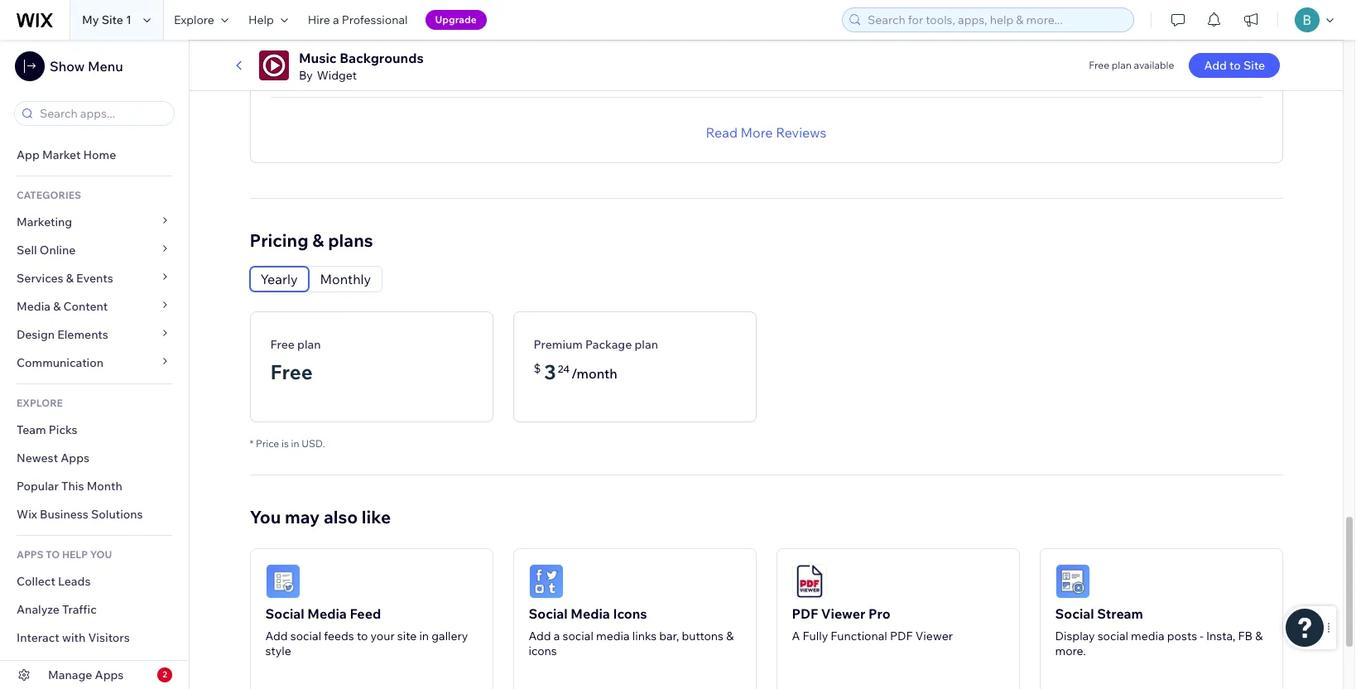 Task type: describe. For each thing, give the bounding box(es) containing it.
hire a professional
[[308, 12, 408, 27]]

& inside social stream display social media posts - insta, fb & more.
[[1256, 628, 1263, 643]]

media inside social stream display social media posts - insta, fb & more.
[[1131, 628, 1165, 643]]

home
[[83, 147, 116, 162]]

visitors
[[88, 630, 130, 645]]

posts
[[1168, 628, 1198, 643]]

media inside sidebar element
[[17, 299, 51, 314]]

to inside social media feed add social feeds to your site in gallery style
[[357, 628, 368, 643]]

social stream display social media posts - insta, fb & more.
[[1056, 605, 1263, 658]]

site
[[397, 628, 417, 643]]

sell
[[17, 243, 37, 258]]

insta,
[[1207, 628, 1236, 643]]

music backgrounds by widget
[[299, 50, 424, 83]]

analyze traffic link
[[0, 596, 189, 624]]

upgrade button
[[425, 10, 487, 30]]

also
[[324, 506, 358, 527]]

social for social media feed
[[265, 605, 305, 622]]

1 horizontal spatial pdf
[[890, 628, 913, 643]]

& for plans
[[312, 229, 324, 251]]

site inside button
[[1244, 58, 1266, 73]]

social for social media icons
[[529, 605, 568, 622]]

help
[[62, 548, 88, 561]]

wix business solutions link
[[0, 500, 189, 528]]

manage apps
[[48, 668, 124, 682]]

hire a professional link
[[298, 0, 418, 40]]

apps to help you
[[17, 548, 112, 561]]

2 vertical spatial free
[[270, 359, 313, 384]]

social inside social stream display social media posts - insta, fb & more.
[[1098, 628, 1129, 643]]

monthly
[[320, 271, 371, 287]]

show menu button
[[15, 51, 123, 81]]

hire
[[308, 12, 330, 27]]

services & events
[[17, 271, 113, 286]]

media & content
[[17, 299, 108, 314]]

add to site button
[[1190, 53, 1281, 78]]

gallery
[[432, 628, 468, 643]]

24
[[558, 362, 570, 375]]

in inside social media feed add social feeds to your site in gallery style
[[419, 628, 429, 643]]

newest apps
[[17, 451, 89, 465]]

pdf viewer pro logo image
[[792, 564, 827, 599]]

you may also like
[[250, 506, 391, 527]]

& inside social media icons add a social media links bar, buttons & icons
[[727, 628, 734, 643]]

more.
[[1056, 643, 1086, 658]]

icons
[[529, 643, 557, 658]]

*
[[250, 437, 254, 449]]

(0)
[[1246, 32, 1263, 49]]

to
[[46, 548, 60, 561]]

social inside social media icons add a social media links bar, buttons & icons
[[563, 628, 594, 643]]

price
[[256, 437, 279, 449]]

add inside button
[[1205, 58, 1227, 73]]

wix business solutions
[[17, 507, 143, 522]]

read more reviews
[[706, 124, 827, 140]]

plans
[[328, 229, 373, 251]]

free plan free
[[270, 337, 321, 384]]

elements
[[57, 327, 108, 342]]

leads
[[58, 574, 91, 589]]

media inside social media icons add a social media links bar, buttons & icons
[[596, 628, 630, 643]]

wix
[[17, 507, 37, 522]]

free for free
[[270, 337, 295, 352]]

premium package plan
[[534, 337, 658, 352]]

app
[[17, 147, 40, 162]]

free plan available
[[1089, 59, 1175, 71]]

design elements link
[[0, 321, 189, 349]]

Search for tools, apps, help & more... field
[[863, 8, 1129, 31]]

social stream logo image
[[1056, 564, 1090, 599]]

read
[[706, 124, 738, 140]]

0 horizontal spatial a
[[333, 12, 339, 27]]

yearly button
[[250, 266, 309, 291]]

communication
[[17, 355, 106, 370]]

interact
[[17, 630, 59, 645]]

collect leads
[[17, 574, 91, 589]]

social media icons logo image
[[529, 564, 564, 599]]

by
[[299, 68, 313, 83]]

sidebar element
[[0, 40, 190, 689]]

media for social media feed
[[308, 605, 347, 622]]

analyze traffic
[[17, 602, 97, 617]]

app market home
[[17, 147, 116, 162]]

2
[[162, 669, 167, 680]]

monthly button
[[309, 266, 382, 291]]

communication link
[[0, 349, 189, 377]]

month
[[87, 479, 122, 494]]

business
[[40, 507, 88, 522]]

free for available
[[1089, 59, 1110, 71]]

0 vertical spatial in
[[291, 437, 299, 449]]

show menu
[[50, 58, 123, 75]]

0 horizontal spatial pdf
[[792, 605, 819, 622]]

media for social media icons
[[571, 605, 610, 622]]

premium
[[534, 337, 583, 352]]

read more reviews button
[[706, 122, 827, 142]]

your
[[371, 628, 395, 643]]

icons
[[613, 605, 647, 622]]

picks
[[49, 422, 78, 437]]

available
[[1134, 59, 1175, 71]]

widget
[[317, 68, 357, 83]]

media & content link
[[0, 292, 189, 321]]



Task type: locate. For each thing, give the bounding box(es) containing it.
& for events
[[66, 271, 74, 286]]

0 horizontal spatial in
[[291, 437, 299, 449]]

3 social from the left
[[1056, 605, 1095, 622]]

pdf down pro
[[890, 628, 913, 643]]

sell online link
[[0, 236, 189, 264]]

& right fb
[[1256, 628, 1263, 643]]

social up display
[[1056, 605, 1095, 622]]

team picks
[[17, 422, 78, 437]]

0 horizontal spatial to
[[357, 628, 368, 643]]

2 social from the left
[[529, 605, 568, 622]]

you
[[90, 548, 112, 561]]

design elements
[[17, 327, 108, 342]]

collect leads link
[[0, 567, 189, 596]]

2 horizontal spatial social
[[1098, 628, 1129, 643]]

0 horizontal spatial add
[[265, 628, 288, 643]]

pdf up a
[[792, 605, 819, 622]]

2 horizontal spatial plan
[[1112, 59, 1132, 71]]

add for social media icons
[[529, 628, 551, 643]]

my site 1
[[82, 12, 132, 27]]

package
[[586, 337, 632, 352]]

media up design
[[17, 299, 51, 314]]

0 vertical spatial a
[[333, 12, 339, 27]]

2 horizontal spatial social
[[1056, 605, 1095, 622]]

a down social media icons logo
[[554, 628, 560, 643]]

links
[[633, 628, 657, 643]]

help
[[248, 12, 274, 27]]

-
[[1200, 628, 1204, 643]]

1 horizontal spatial plan
[[635, 337, 658, 352]]

categories
[[17, 189, 81, 201]]

plan down yearly
[[297, 337, 321, 352]]

fully
[[803, 628, 828, 643]]

plan right package
[[635, 337, 658, 352]]

may
[[285, 506, 320, 527]]

viewer right functional on the right of page
[[916, 628, 953, 643]]

0 horizontal spatial plan
[[297, 337, 321, 352]]

my
[[82, 12, 99, 27]]

1 vertical spatial viewer
[[916, 628, 953, 643]]

media
[[17, 299, 51, 314], [308, 605, 347, 622], [571, 605, 610, 622]]

1 horizontal spatial media
[[308, 605, 347, 622]]

media down icons
[[596, 628, 630, 643]]

social for social stream
[[1056, 605, 1095, 622]]

social down stream
[[1098, 628, 1129, 643]]

add inside social media feed add social feeds to your site in gallery style
[[265, 628, 288, 643]]

0 vertical spatial viewer
[[821, 605, 866, 622]]

plan inside free plan free
[[297, 337, 321, 352]]

services
[[17, 271, 63, 286]]

add inside social media icons add a social media links bar, buttons & icons
[[529, 628, 551, 643]]

helpful button
[[1171, 30, 1241, 50]]

0 vertical spatial to
[[1230, 58, 1241, 73]]

plan for available
[[1112, 59, 1132, 71]]

1 vertical spatial a
[[554, 628, 560, 643]]

helpful
[[1196, 32, 1241, 49]]

events
[[76, 271, 113, 286]]

add down helpful
[[1205, 58, 1227, 73]]

functional
[[831, 628, 888, 643]]

analyze
[[17, 602, 60, 617]]

0 vertical spatial site
[[102, 12, 123, 27]]

a
[[333, 12, 339, 27], [554, 628, 560, 643]]

3
[[544, 359, 556, 384]]

viewer
[[821, 605, 866, 622], [916, 628, 953, 643]]

social inside social media icons add a social media links bar, buttons & icons
[[529, 605, 568, 622]]

bar,
[[659, 628, 680, 643]]

1 horizontal spatial add
[[529, 628, 551, 643]]

& for content
[[53, 299, 61, 314]]

pdf
[[792, 605, 819, 622], [890, 628, 913, 643]]

& right buttons
[[727, 628, 734, 643]]

0 horizontal spatial social
[[265, 605, 305, 622]]

apps down visitors
[[95, 668, 124, 682]]

2 media from the left
[[1131, 628, 1165, 643]]

social media feed logo image
[[265, 564, 300, 599]]

media left icons
[[571, 605, 610, 622]]

1 vertical spatial pdf
[[890, 628, 913, 643]]

1 horizontal spatial social
[[563, 628, 594, 643]]

newest apps link
[[0, 444, 189, 472]]

team
[[17, 422, 46, 437]]

add down social media icons logo
[[529, 628, 551, 643]]

media up feeds
[[308, 605, 347, 622]]

social media icons add a social media links bar, buttons & icons
[[529, 605, 734, 658]]

apps for manage apps
[[95, 668, 124, 682]]

free left 'available'
[[1089, 59, 1110, 71]]

solutions
[[91, 507, 143, 522]]

in right the site
[[419, 628, 429, 643]]

apps for newest apps
[[61, 451, 89, 465]]

social media feed add social feeds to your site in gallery style
[[265, 605, 468, 658]]

viewer up functional on the right of page
[[821, 605, 866, 622]]

$
[[534, 361, 541, 376]]

popular this month
[[17, 479, 122, 494]]

with
[[62, 630, 86, 645]]

popular this month link
[[0, 472, 189, 500]]

social down social media feed logo
[[265, 605, 305, 622]]

design
[[17, 327, 55, 342]]

more
[[741, 124, 773, 140]]

0 horizontal spatial media
[[596, 628, 630, 643]]

media left posts
[[1131, 628, 1165, 643]]

apps up 'this'
[[61, 451, 89, 465]]

feeds
[[324, 628, 354, 643]]

apps
[[17, 548, 43, 561]]

1 horizontal spatial media
[[1131, 628, 1165, 643]]

0 horizontal spatial site
[[102, 12, 123, 27]]

manage
[[48, 668, 92, 682]]

online
[[40, 243, 76, 258]]

newest
[[17, 451, 58, 465]]

social left feeds
[[291, 628, 321, 643]]

1 vertical spatial apps
[[95, 668, 124, 682]]

backgrounds
[[340, 50, 424, 66]]

pro
[[869, 605, 891, 622]]

3 social from the left
[[1098, 628, 1129, 643]]

social down social media icons logo
[[529, 605, 568, 622]]

upgrade
[[435, 13, 477, 26]]

feed
[[350, 605, 381, 622]]

social inside social media feed add social feeds to your site in gallery style
[[291, 628, 321, 643]]

site left 1
[[102, 12, 123, 27]]

0 horizontal spatial media
[[17, 299, 51, 314]]

1 vertical spatial to
[[357, 628, 368, 643]]

media inside social media feed add social feeds to your site in gallery style
[[308, 605, 347, 622]]

a inside social media icons add a social media links bar, buttons & icons
[[554, 628, 560, 643]]

1 vertical spatial in
[[419, 628, 429, 643]]

* price is in usd.
[[250, 437, 325, 449]]

1 horizontal spatial to
[[1230, 58, 1241, 73]]

& inside media & content link
[[53, 299, 61, 314]]

site
[[102, 12, 123, 27], [1244, 58, 1266, 73]]

a
[[792, 628, 800, 643]]

social inside social media feed add social feeds to your site in gallery style
[[265, 605, 305, 622]]

media
[[596, 628, 630, 643], [1131, 628, 1165, 643]]

& left the events
[[66, 271, 74, 286]]

1 social from the left
[[291, 628, 321, 643]]

& inside 'services & events' link
[[66, 271, 74, 286]]

sell online
[[17, 243, 76, 258]]

0 horizontal spatial social
[[291, 628, 321, 643]]

buttons
[[682, 628, 724, 643]]

in right is
[[291, 437, 299, 449]]

social
[[265, 605, 305, 622], [529, 605, 568, 622], [1056, 605, 1095, 622]]

plan left 'available'
[[1112, 59, 1132, 71]]

1 horizontal spatial social
[[529, 605, 568, 622]]

a right hire
[[333, 12, 339, 27]]

Search apps... field
[[35, 102, 169, 125]]

1 horizontal spatial viewer
[[916, 628, 953, 643]]

1 horizontal spatial apps
[[95, 668, 124, 682]]

1 horizontal spatial a
[[554, 628, 560, 643]]

2 horizontal spatial add
[[1205, 58, 1227, 73]]

& left the plans
[[312, 229, 324, 251]]

0 horizontal spatial apps
[[61, 451, 89, 465]]

site down the (0)
[[1244, 58, 1266, 73]]

1 vertical spatial free
[[270, 337, 295, 352]]

add to site
[[1205, 58, 1266, 73]]

0 vertical spatial free
[[1089, 59, 1110, 71]]

free down yearly button
[[270, 337, 295, 352]]

add down social media feed logo
[[265, 628, 288, 643]]

style
[[265, 643, 291, 658]]

1 horizontal spatial in
[[419, 628, 429, 643]]

0 horizontal spatial viewer
[[821, 605, 866, 622]]

interact with visitors
[[17, 630, 130, 645]]

0 vertical spatial apps
[[61, 451, 89, 465]]

1 horizontal spatial site
[[1244, 58, 1266, 73]]

yearly
[[260, 271, 298, 287]]

to inside add to site button
[[1230, 58, 1241, 73]]

pdf viewer pro a fully functional pdf viewer
[[792, 605, 953, 643]]

& left content
[[53, 299, 61, 314]]

to left your
[[357, 628, 368, 643]]

social right icons
[[563, 628, 594, 643]]

free up * price is in usd.
[[270, 359, 313, 384]]

2 social from the left
[[563, 628, 594, 643]]

add for social media feed
[[265, 628, 288, 643]]

collect
[[17, 574, 55, 589]]

media inside social media icons add a social media links bar, buttons & icons
[[571, 605, 610, 622]]

0 vertical spatial pdf
[[792, 605, 819, 622]]

display
[[1056, 628, 1095, 643]]

plan for free
[[297, 337, 321, 352]]

traffic
[[62, 602, 97, 617]]

music
[[299, 50, 337, 66]]

2 horizontal spatial media
[[571, 605, 610, 622]]

to down helpful
[[1230, 58, 1241, 73]]

1 social from the left
[[265, 605, 305, 622]]

music backgrounds logo image
[[259, 51, 289, 80]]

1 vertical spatial site
[[1244, 58, 1266, 73]]

pricing & plans
[[250, 229, 373, 251]]

to
[[1230, 58, 1241, 73], [357, 628, 368, 643]]

1
[[126, 12, 132, 27]]

you
[[250, 506, 281, 527]]

add
[[1205, 58, 1227, 73], [265, 628, 288, 643], [529, 628, 551, 643]]

fb
[[1239, 628, 1253, 643]]

professional
[[342, 12, 408, 27]]

explore
[[17, 397, 63, 409]]

like
[[362, 506, 391, 527]]

team picks link
[[0, 416, 189, 444]]

social
[[291, 628, 321, 643], [563, 628, 594, 643], [1098, 628, 1129, 643]]

1 media from the left
[[596, 628, 630, 643]]

social inside social stream display social media posts - insta, fb & more.
[[1056, 605, 1095, 622]]



Task type: vqa. For each thing, say whether or not it's contained in the screenshot.
Interact
yes



